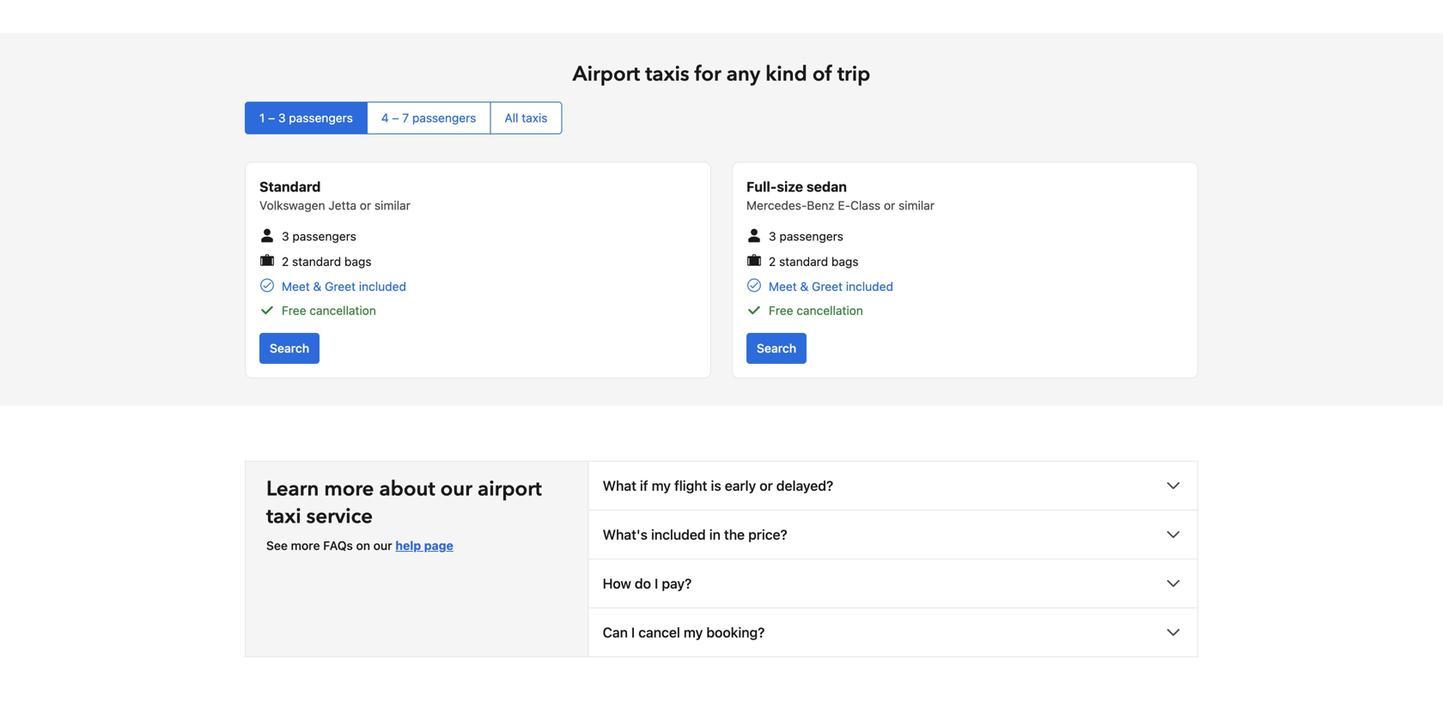 Task type: vqa. For each thing, say whether or not it's contained in the screenshot.
the Filter your results
no



Task type: describe. For each thing, give the bounding box(es) containing it.
passengers right 7
[[412, 111, 476, 125]]

greet for jetta
[[325, 280, 356, 294]]

passengers down jetta
[[292, 229, 356, 244]]

full-size sedan mercedes-benz e-class or similar
[[747, 179, 935, 213]]

all taxis
[[505, 111, 548, 125]]

greet for sedan
[[812, 280, 843, 294]]

& for size
[[800, 280, 809, 294]]

sort results by element
[[245, 102, 1199, 134]]

can i cancel my booking? button
[[589, 609, 1198, 657]]

all
[[505, 111, 519, 125]]

how do i pay?
[[603, 576, 692, 592]]

1 vertical spatial more
[[291, 539, 320, 553]]

meet & greet included for jetta
[[282, 280, 406, 294]]

can
[[603, 625, 628, 641]]

standard
[[259, 179, 321, 195]]

1
[[259, 111, 265, 125]]

search button for volkswagen
[[259, 333, 320, 364]]

& for volkswagen
[[313, 280, 322, 294]]

delayed?
[[776, 478, 834, 495]]

free cancellation for jetta
[[282, 304, 376, 318]]

meet & greet included for sedan
[[769, 280, 894, 294]]

taxis for airport
[[645, 60, 690, 88]]

what's included in the price?
[[603, 527, 788, 544]]

airport
[[478, 476, 542, 504]]

how
[[603, 576, 631, 592]]

1 – 3 passengers
[[259, 111, 353, 125]]

cancellation for jetta
[[310, 304, 376, 318]]

help
[[396, 539, 421, 553]]

4
[[381, 111, 389, 125]]

3 for standard
[[282, 229, 289, 244]]

page
[[424, 539, 454, 553]]

0 horizontal spatial i
[[631, 625, 635, 641]]

airport taxis for any kind of trip
[[573, 60, 871, 88]]

size
[[777, 179, 803, 195]]

sedan
[[807, 179, 847, 195]]

search for size
[[757, 342, 797, 356]]

class
[[851, 198, 881, 213]]

2 standard bags for jetta
[[282, 255, 372, 269]]

1 horizontal spatial i
[[655, 576, 658, 592]]

do
[[635, 576, 651, 592]]

passengers right the 1
[[289, 111, 353, 125]]

my inside dropdown button
[[684, 625, 703, 641]]

kind
[[766, 60, 807, 88]]

or inside standard volkswagen jetta or similar
[[360, 198, 371, 213]]

1 vertical spatial our
[[374, 539, 392, 553]]

what's
[[603, 527, 648, 544]]

pay?
[[662, 576, 692, 592]]

7
[[402, 111, 409, 125]]

bags for jetta
[[344, 255, 372, 269]]

2 for volkswagen
[[282, 255, 289, 269]]

airport
[[573, 60, 640, 88]]

volkswagen
[[259, 198, 325, 213]]

mercedes-
[[747, 198, 807, 213]]



Task type: locate. For each thing, give the bounding box(es) containing it.
my right cancel
[[684, 625, 703, 641]]

or
[[360, 198, 371, 213], [884, 198, 895, 213], [760, 478, 773, 495]]

taxis inside 'sort results by' element
[[522, 111, 548, 125]]

1 horizontal spatial similar
[[899, 198, 935, 213]]

our
[[440, 476, 473, 504], [374, 539, 392, 553]]

i right can
[[631, 625, 635, 641]]

1 horizontal spatial included
[[651, 527, 706, 544]]

standard for size
[[779, 255, 828, 269]]

1 similar from the left
[[375, 198, 411, 213]]

greet
[[325, 280, 356, 294], [812, 280, 843, 294]]

1 horizontal spatial meet
[[769, 280, 797, 294]]

e-
[[838, 198, 851, 213]]

bags
[[344, 255, 372, 269], [832, 255, 859, 269]]

learn more about our airport taxi service see more faqs on our help page
[[266, 476, 542, 553]]

1 – from the left
[[268, 111, 275, 125]]

0 horizontal spatial bags
[[344, 255, 372, 269]]

1 meet & greet included from the left
[[282, 280, 406, 294]]

3 down volkswagen
[[282, 229, 289, 244]]

i
[[655, 576, 658, 592], [631, 625, 635, 641]]

0 horizontal spatial meet & greet included
[[282, 280, 406, 294]]

3 for full-
[[769, 229, 776, 244]]

2 3 passengers from the left
[[769, 229, 844, 244]]

2 standard bags down benz
[[769, 255, 859, 269]]

standard volkswagen jetta or similar
[[259, 179, 411, 213]]

1 horizontal spatial search
[[757, 342, 797, 356]]

1 horizontal spatial meet & greet included
[[769, 280, 894, 294]]

1 horizontal spatial 2
[[769, 255, 776, 269]]

benz
[[807, 198, 835, 213]]

0 horizontal spatial similar
[[375, 198, 411, 213]]

similar right jetta
[[375, 198, 411, 213]]

meet
[[282, 280, 310, 294], [769, 280, 797, 294]]

passengers
[[289, 111, 353, 125], [412, 111, 476, 125], [292, 229, 356, 244], [780, 229, 844, 244]]

2
[[282, 255, 289, 269], [769, 255, 776, 269]]

2 horizontal spatial included
[[846, 280, 894, 294]]

standard for volkswagen
[[292, 255, 341, 269]]

bags for sedan
[[832, 255, 859, 269]]

free
[[282, 304, 306, 318], [769, 304, 793, 318]]

0 vertical spatial i
[[655, 576, 658, 592]]

0 horizontal spatial included
[[359, 280, 406, 294]]

cancellation
[[310, 304, 376, 318], [797, 304, 863, 318]]

what if my flight is early or delayed? button
[[589, 462, 1198, 510]]

meet & greet included down jetta
[[282, 280, 406, 294]]

1 & from the left
[[313, 280, 322, 294]]

1 horizontal spatial more
[[324, 476, 374, 504]]

taxis left for
[[645, 60, 690, 88]]

1 horizontal spatial taxis
[[645, 60, 690, 88]]

similar right class at the right top of the page
[[899, 198, 935, 213]]

or right jetta
[[360, 198, 371, 213]]

free cancellation for sedan
[[769, 304, 863, 318]]

3 inside 'sort results by' element
[[278, 111, 286, 125]]

0 horizontal spatial taxis
[[522, 111, 548, 125]]

free for volkswagen
[[282, 304, 306, 318]]

– for 7
[[392, 111, 399, 125]]

in
[[709, 527, 721, 544]]

booking?
[[707, 625, 765, 641]]

what's included in the price? button
[[589, 511, 1198, 559]]

3 down mercedes-
[[769, 229, 776, 244]]

included for sedan
[[846, 280, 894, 294]]

included for jetta
[[359, 280, 406, 294]]

i right do
[[655, 576, 658, 592]]

1 free cancellation from the left
[[282, 304, 376, 318]]

greet down benz
[[812, 280, 843, 294]]

2 meet from the left
[[769, 280, 797, 294]]

2 standard bags for sedan
[[769, 255, 859, 269]]

0 vertical spatial more
[[324, 476, 374, 504]]

or inside dropdown button
[[760, 478, 773, 495]]

how do i pay? button
[[589, 560, 1198, 608]]

about
[[379, 476, 435, 504]]

2 down mercedes-
[[769, 255, 776, 269]]

can i cancel my booking?
[[603, 625, 765, 641]]

1 3 passengers from the left
[[282, 229, 356, 244]]

taxis for all
[[522, 111, 548, 125]]

if
[[640, 478, 648, 495]]

& down volkswagen
[[313, 280, 322, 294]]

0 horizontal spatial search
[[270, 342, 309, 356]]

service
[[306, 503, 373, 531]]

or right class at the right top of the page
[[884, 198, 895, 213]]

1 horizontal spatial 2 standard bags
[[769, 255, 859, 269]]

3 right the 1
[[278, 111, 286, 125]]

more right "see"
[[291, 539, 320, 553]]

search
[[270, 342, 309, 356], [757, 342, 797, 356]]

2 for size
[[769, 255, 776, 269]]

on
[[356, 539, 370, 553]]

standard down volkswagen
[[292, 255, 341, 269]]

0 horizontal spatial &
[[313, 280, 322, 294]]

1 search from the left
[[270, 342, 309, 356]]

1 search button from the left
[[259, 333, 320, 364]]

1 horizontal spatial search button
[[747, 333, 807, 364]]

any
[[727, 60, 761, 88]]

2 horizontal spatial or
[[884, 198, 895, 213]]

search button
[[259, 333, 320, 364], [747, 333, 807, 364]]

learn
[[266, 476, 319, 504]]

1 horizontal spatial free
[[769, 304, 793, 318]]

3
[[278, 111, 286, 125], [282, 229, 289, 244], [769, 229, 776, 244]]

our right the about
[[440, 476, 473, 504]]

0 vertical spatial our
[[440, 476, 473, 504]]

2 – from the left
[[392, 111, 399, 125]]

cancellation for sedan
[[797, 304, 863, 318]]

taxi
[[266, 503, 301, 531]]

taxis right all
[[522, 111, 548, 125]]

meet for volkswagen
[[282, 280, 310, 294]]

2 free from the left
[[769, 304, 793, 318]]

meet down volkswagen
[[282, 280, 310, 294]]

2 down volkswagen
[[282, 255, 289, 269]]

meet & greet included
[[282, 280, 406, 294], [769, 280, 894, 294]]

2 standard bags down jetta
[[282, 255, 372, 269]]

standard
[[292, 255, 341, 269], [779, 255, 828, 269]]

my
[[652, 478, 671, 495], [684, 625, 703, 641]]

1 horizontal spatial our
[[440, 476, 473, 504]]

taxis
[[645, 60, 690, 88], [522, 111, 548, 125]]

2 search button from the left
[[747, 333, 807, 364]]

–
[[268, 111, 275, 125], [392, 111, 399, 125]]

0 horizontal spatial cancellation
[[310, 304, 376, 318]]

standard down benz
[[779, 255, 828, 269]]

4 – 7 passengers
[[381, 111, 476, 125]]

my inside dropdown button
[[652, 478, 671, 495]]

– for 3
[[268, 111, 275, 125]]

3 passengers for size
[[769, 229, 844, 244]]

passengers down benz
[[780, 229, 844, 244]]

more
[[324, 476, 374, 504], [291, 539, 320, 553]]

free cancellation
[[282, 304, 376, 318], [769, 304, 863, 318]]

or right early
[[760, 478, 773, 495]]

– left 7
[[392, 111, 399, 125]]

of
[[813, 60, 832, 88]]

0 horizontal spatial our
[[374, 539, 392, 553]]

0 horizontal spatial or
[[360, 198, 371, 213]]

included
[[359, 280, 406, 294], [846, 280, 894, 294], [651, 527, 706, 544]]

1 horizontal spatial free cancellation
[[769, 304, 863, 318]]

0 horizontal spatial 3 passengers
[[282, 229, 356, 244]]

1 vertical spatial my
[[684, 625, 703, 641]]

0 horizontal spatial meet
[[282, 280, 310, 294]]

2 similar from the left
[[899, 198, 935, 213]]

similar inside standard volkswagen jetta or similar
[[375, 198, 411, 213]]

0 horizontal spatial greet
[[325, 280, 356, 294]]

included inside 'dropdown button'
[[651, 527, 706, 544]]

0 horizontal spatial my
[[652, 478, 671, 495]]

1 horizontal spatial my
[[684, 625, 703, 641]]

2 standard from the left
[[779, 255, 828, 269]]

meet & greet included down benz
[[769, 280, 894, 294]]

3 passengers down jetta
[[282, 229, 356, 244]]

2 greet from the left
[[812, 280, 843, 294]]

1 horizontal spatial greet
[[812, 280, 843, 294]]

1 meet from the left
[[282, 280, 310, 294]]

what
[[603, 478, 637, 495]]

0 vertical spatial my
[[652, 478, 671, 495]]

0 vertical spatial taxis
[[645, 60, 690, 88]]

help page link
[[396, 539, 454, 553]]

1 horizontal spatial cancellation
[[797, 304, 863, 318]]

1 horizontal spatial –
[[392, 111, 399, 125]]

bags down e-
[[832, 255, 859, 269]]

faqs
[[323, 539, 353, 553]]

0 horizontal spatial free
[[282, 304, 306, 318]]

1 2 from the left
[[282, 255, 289, 269]]

price?
[[748, 527, 788, 544]]

0 horizontal spatial search button
[[259, 333, 320, 364]]

2 search from the left
[[757, 342, 797, 356]]

0 horizontal spatial standard
[[292, 255, 341, 269]]

more right learn at bottom
[[324, 476, 374, 504]]

free for size
[[769, 304, 793, 318]]

jetta
[[329, 198, 357, 213]]

meet down mercedes-
[[769, 280, 797, 294]]

2 standard bags
[[282, 255, 372, 269], [769, 255, 859, 269]]

search for volkswagen
[[270, 342, 309, 356]]

2 meet & greet included from the left
[[769, 280, 894, 294]]

2 cancellation from the left
[[797, 304, 863, 318]]

0 horizontal spatial more
[[291, 539, 320, 553]]

or inside full-size sedan mercedes-benz e-class or similar
[[884, 198, 895, 213]]

early
[[725, 478, 756, 495]]

3 passengers down benz
[[769, 229, 844, 244]]

3 passengers for volkswagen
[[282, 229, 356, 244]]

2 2 from the left
[[769, 255, 776, 269]]

– right the 1
[[268, 111, 275, 125]]

search button for size
[[747, 333, 807, 364]]

& down benz
[[800, 280, 809, 294]]

0 horizontal spatial 2
[[282, 255, 289, 269]]

full-
[[747, 179, 777, 195]]

1 horizontal spatial 3 passengers
[[769, 229, 844, 244]]

0 horizontal spatial –
[[268, 111, 275, 125]]

1 horizontal spatial standard
[[779, 255, 828, 269]]

1 standard from the left
[[292, 255, 341, 269]]

trip
[[838, 60, 871, 88]]

1 greet from the left
[[325, 280, 356, 294]]

1 horizontal spatial bags
[[832, 255, 859, 269]]

1 free from the left
[[282, 304, 306, 318]]

our right on
[[374, 539, 392, 553]]

greet down jetta
[[325, 280, 356, 294]]

see
[[266, 539, 288, 553]]

0 horizontal spatial free cancellation
[[282, 304, 376, 318]]

1 vertical spatial i
[[631, 625, 635, 641]]

bags down jetta
[[344, 255, 372, 269]]

1 horizontal spatial or
[[760, 478, 773, 495]]

2 2 standard bags from the left
[[769, 255, 859, 269]]

1 2 standard bags from the left
[[282, 255, 372, 269]]

1 horizontal spatial &
[[800, 280, 809, 294]]

1 cancellation from the left
[[310, 304, 376, 318]]

flight
[[674, 478, 707, 495]]

2 bags from the left
[[832, 255, 859, 269]]

2 & from the left
[[800, 280, 809, 294]]

is
[[711, 478, 721, 495]]

meet for size
[[769, 280, 797, 294]]

&
[[313, 280, 322, 294], [800, 280, 809, 294]]

my right if
[[652, 478, 671, 495]]

1 vertical spatial taxis
[[522, 111, 548, 125]]

2 free cancellation from the left
[[769, 304, 863, 318]]

the
[[724, 527, 745, 544]]

1 bags from the left
[[344, 255, 372, 269]]

similar
[[375, 198, 411, 213], [899, 198, 935, 213]]

what if my flight is early or delayed?
[[603, 478, 834, 495]]

similar inside full-size sedan mercedes-benz e-class or similar
[[899, 198, 935, 213]]

for
[[695, 60, 721, 88]]

3 passengers
[[282, 229, 356, 244], [769, 229, 844, 244]]

0 horizontal spatial 2 standard bags
[[282, 255, 372, 269]]

cancel
[[639, 625, 680, 641]]



